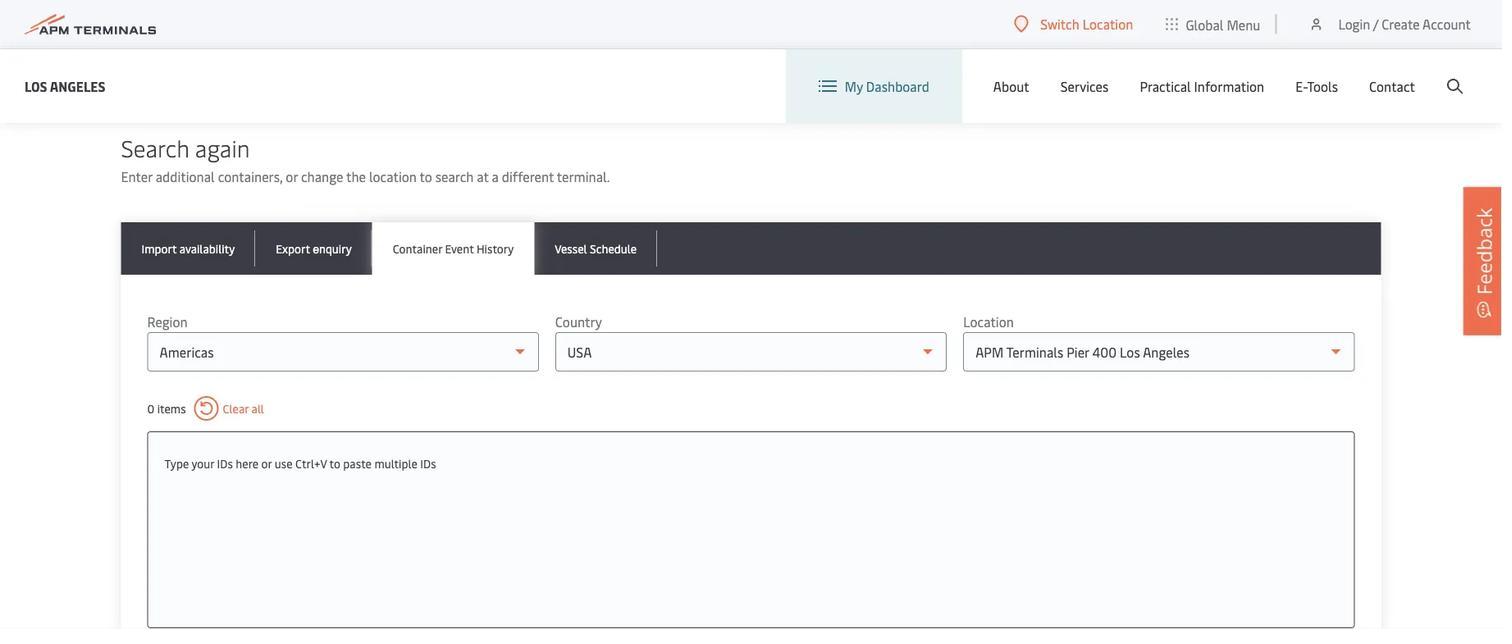 Task type: locate. For each thing, give the bounding box(es) containing it.
1 horizontal spatial as
[[644, 18, 657, 35]]

contact
[[1370, 77, 1416, 95]]

export еnquiry button
[[255, 222, 372, 275]]

ids
[[217, 456, 233, 471], [421, 456, 436, 471]]

2 horizontal spatial the
[[1261, 18, 1281, 35]]

the right of
[[1261, 18, 1281, 35]]

switch location
[[1041, 15, 1134, 33]]

0 vertical spatial to
[[308, 18, 320, 35]]

or left the use
[[261, 456, 272, 471]]

the inside search again enter additional containers, or change the location to search at a different terminal.
[[346, 168, 366, 186]]

global menu
[[1186, 15, 1261, 33]]

dashboard
[[867, 77, 930, 95]]

1 vertical spatial or
[[286, 168, 298, 186]]

1 horizontal spatial the
[[1051, 18, 1070, 35]]

1 horizontal spatial or
[[286, 168, 298, 186]]

practical information button
[[1140, 49, 1265, 123]]

los
[[25, 77, 47, 95]]

as right is
[[575, 18, 588, 35]]

to right taken
[[308, 18, 320, 35]]

e-tools button
[[1296, 49, 1339, 123]]

my dashboard
[[845, 77, 930, 95]]

los angeles
[[25, 77, 106, 95]]

type your ids here or use ctrl+v to paste multiple ids
[[165, 456, 436, 471]]

container
[[393, 241, 442, 256]]

due care has been taken to ensure container and vessel information is as accurate as possible. apm terminals does not however assume any liability for the correctness or completeness of the information provided.
[[162, 18, 1281, 56]]

ctrl+v
[[296, 456, 327, 471]]

0 horizontal spatial the
[[346, 168, 366, 186]]

been
[[240, 18, 269, 35]]

use
[[275, 456, 293, 471]]

1 ids from the left
[[217, 456, 233, 471]]

history
[[477, 241, 514, 256]]

0 horizontal spatial as
[[575, 18, 588, 35]]

ensure
[[323, 18, 363, 35]]

or
[[1145, 18, 1157, 35], [286, 168, 298, 186], [261, 456, 272, 471]]

type
[[165, 456, 189, 471]]

0 horizontal spatial or
[[261, 456, 272, 471]]

1 horizontal spatial location
[[1083, 15, 1134, 33]]

1 horizontal spatial ids
[[421, 456, 436, 471]]

country
[[556, 313, 602, 331]]

None text field
[[165, 449, 1338, 479]]

to left search
[[420, 168, 432, 186]]

here
[[236, 456, 259, 471]]

ids right multiple
[[421, 456, 436, 471]]

vessel schedule
[[555, 241, 637, 256]]

2 horizontal spatial to
[[420, 168, 432, 186]]

2 vertical spatial or
[[261, 456, 272, 471]]

0 horizontal spatial information
[[162, 38, 232, 56]]

region
[[147, 313, 188, 331]]

information down "care"
[[162, 38, 232, 56]]

or left "change"
[[286, 168, 298, 186]]

services button
[[1061, 49, 1109, 123]]

tab list
[[121, 222, 1382, 275]]

ids right your
[[217, 456, 233, 471]]

items
[[157, 401, 186, 417]]

does
[[805, 18, 833, 35]]

to
[[308, 18, 320, 35], [420, 168, 432, 186], [330, 456, 341, 471]]

switch location button
[[1015, 15, 1134, 33]]

clear all
[[223, 401, 264, 417]]

as right accurate
[[644, 18, 657, 35]]

1 vertical spatial to
[[420, 168, 432, 186]]

0 vertical spatial location
[[1083, 15, 1134, 33]]

global
[[1186, 15, 1224, 33]]

1 vertical spatial information
[[162, 38, 232, 56]]

my dashboard button
[[819, 49, 930, 123]]

information
[[489, 18, 559, 35], [162, 38, 232, 56]]

location inside button
[[1083, 15, 1134, 33]]

search again enter additional containers, or change the location to search at a different terminal.
[[121, 132, 610, 186]]

0 horizontal spatial to
[[308, 18, 320, 35]]

0 horizontal spatial location
[[964, 313, 1014, 331]]

еnquiry
[[313, 241, 352, 256]]

1 horizontal spatial information
[[489, 18, 559, 35]]

2 as from the left
[[644, 18, 657, 35]]

all
[[252, 401, 264, 417]]

angeles
[[50, 77, 106, 95]]

the right for
[[1051, 18, 1070, 35]]

information left is
[[489, 18, 559, 35]]

terminal.
[[557, 168, 610, 186]]

e-
[[1296, 77, 1308, 95]]

the right "change"
[[346, 168, 366, 186]]

2 ids from the left
[[421, 456, 436, 471]]

provided.
[[235, 38, 290, 56]]

as
[[575, 18, 588, 35], [644, 18, 657, 35]]

location
[[1083, 15, 1134, 33], [964, 313, 1014, 331]]

at
[[477, 168, 489, 186]]

0 vertical spatial or
[[1145, 18, 1157, 35]]

your
[[192, 456, 214, 471]]

correctness
[[1073, 18, 1142, 35]]

vessel schedule button
[[535, 222, 658, 275]]

2 vertical spatial to
[[330, 456, 341, 471]]

taken
[[272, 18, 305, 35]]

switch
[[1041, 15, 1080, 33]]

apm
[[714, 18, 742, 35]]

export
[[276, 241, 310, 256]]

schedule
[[590, 241, 637, 256]]

2 horizontal spatial or
[[1145, 18, 1157, 35]]

0 items
[[147, 401, 186, 417]]

0 horizontal spatial ids
[[217, 456, 233, 471]]

to left 'paste'
[[330, 456, 341, 471]]

container event history button
[[372, 222, 535, 275]]

account
[[1423, 15, 1472, 33]]

or right correctness
[[1145, 18, 1157, 35]]

1 vertical spatial location
[[964, 313, 1014, 331]]

vessel
[[450, 18, 486, 35]]



Task type: vqa. For each thing, say whether or not it's contained in the screenshot.
Apm Terminals Aarhus link
no



Task type: describe. For each thing, give the bounding box(es) containing it.
los angeles link
[[25, 76, 106, 96]]

terminals
[[745, 18, 802, 35]]

and
[[425, 18, 447, 35]]

feedback button
[[1464, 187, 1503, 335]]

0
[[147, 401, 155, 417]]

export еnquiry
[[276, 241, 352, 256]]

again
[[195, 132, 250, 163]]

containers,
[[218, 168, 283, 186]]

0 vertical spatial information
[[489, 18, 559, 35]]

login / create account
[[1339, 15, 1472, 33]]

is
[[562, 18, 571, 35]]

clear all button
[[194, 396, 264, 421]]

contact button
[[1370, 49, 1416, 123]]

location
[[369, 168, 417, 186]]

practical
[[1140, 77, 1192, 95]]

1 as from the left
[[575, 18, 588, 35]]

search
[[121, 132, 189, 163]]

or inside due care has been taken to ensure container and vessel information is as accurate as possible. apm terminals does not however assume any liability for the correctness or completeness of the information provided.
[[1145, 18, 1157, 35]]

container event history
[[393, 241, 514, 256]]

to inside search again enter additional containers, or change the location to search at a different terminal.
[[420, 168, 432, 186]]

clear
[[223, 401, 249, 417]]

enter
[[121, 168, 152, 186]]

change
[[301, 168, 343, 186]]

possible.
[[661, 18, 711, 35]]

global menu button
[[1150, 0, 1278, 49]]

1 horizontal spatial to
[[330, 456, 341, 471]]

liability
[[984, 18, 1027, 35]]

a
[[492, 168, 499, 186]]

or inside search again enter additional containers, or change the location to search at a different terminal.
[[286, 168, 298, 186]]

vessel
[[555, 241, 587, 256]]

due
[[162, 18, 185, 35]]

login / create account link
[[1309, 0, 1472, 48]]

however
[[860, 18, 909, 35]]

tools
[[1308, 77, 1339, 95]]

import availability
[[142, 241, 235, 256]]

additional
[[156, 168, 215, 186]]

menu
[[1227, 15, 1261, 33]]

feedback
[[1471, 208, 1498, 295]]

about button
[[994, 49, 1030, 123]]

search
[[436, 168, 474, 186]]

/
[[1374, 15, 1379, 33]]

container
[[366, 18, 422, 35]]

care
[[188, 18, 213, 35]]

paste
[[343, 456, 372, 471]]

tab list containing import availability
[[121, 222, 1382, 275]]

multiple
[[375, 456, 418, 471]]

create
[[1383, 15, 1421, 33]]

import availability button
[[121, 222, 255, 275]]

my
[[845, 77, 863, 95]]

not
[[837, 18, 856, 35]]

any
[[960, 18, 981, 35]]

completeness
[[1160, 18, 1242, 35]]

practical information
[[1140, 77, 1265, 95]]

has
[[216, 18, 237, 35]]

services
[[1061, 77, 1109, 95]]

different
[[502, 168, 554, 186]]

import
[[142, 241, 177, 256]]

event
[[445, 241, 474, 256]]

to inside due care has been taken to ensure container and vessel information is as accurate as possible. apm terminals does not however assume any liability for the correctness or completeness of the information provided.
[[308, 18, 320, 35]]

for
[[1031, 18, 1048, 35]]

of
[[1246, 18, 1258, 35]]

information
[[1195, 77, 1265, 95]]

accurate
[[591, 18, 641, 35]]

assume
[[912, 18, 957, 35]]

about
[[994, 77, 1030, 95]]

availability
[[179, 241, 235, 256]]



